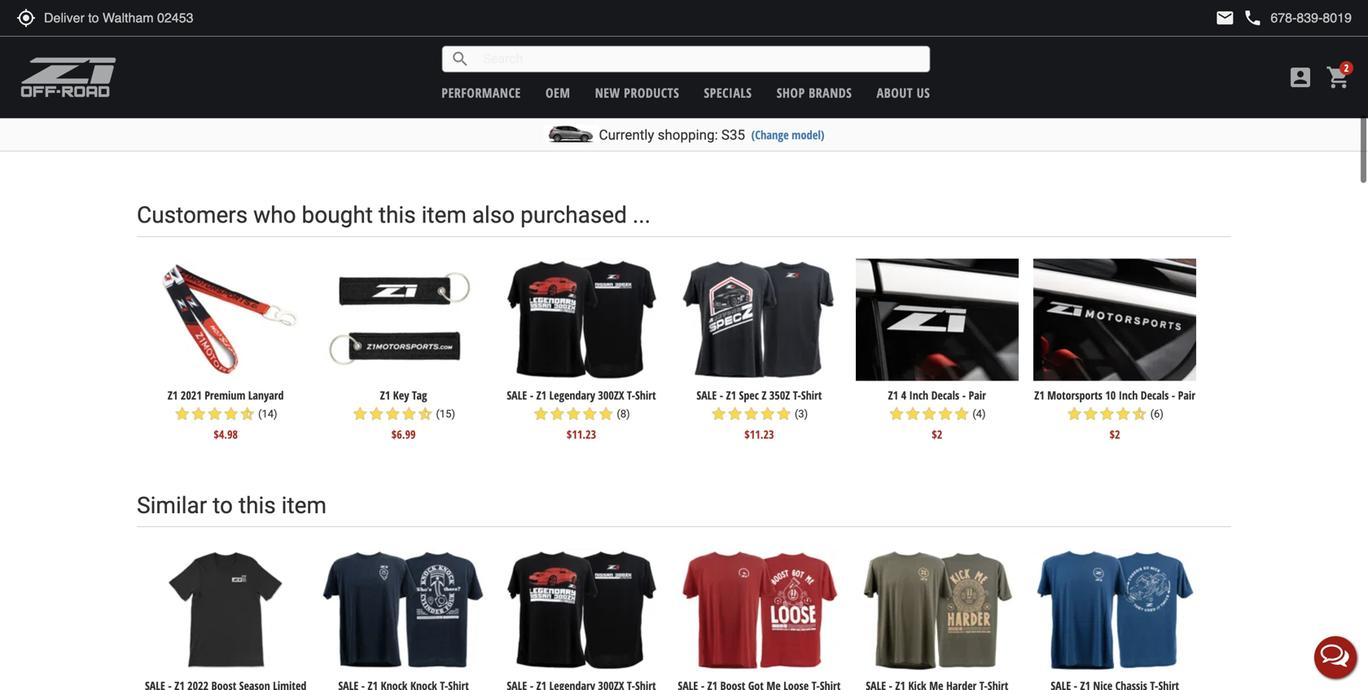 Task type: locate. For each thing, give the bounding box(es) containing it.
star
[[194, 117, 210, 133], [210, 117, 227, 133], [227, 117, 243, 133], [243, 117, 259, 133], [401, 117, 417, 133], [417, 117, 433, 133], [433, 117, 450, 133], [450, 117, 466, 133], [466, 117, 482, 133], [174, 406, 191, 422], [191, 406, 207, 422], [207, 406, 223, 422], [223, 406, 239, 422], [352, 406, 368, 422], [368, 406, 385, 422], [385, 406, 401, 422], [401, 406, 417, 422], [533, 406, 549, 422], [549, 406, 566, 422], [566, 406, 582, 422], [582, 406, 598, 422], [598, 406, 615, 422], [711, 406, 727, 422], [727, 406, 744, 422], [744, 406, 760, 422], [760, 406, 776, 422], [776, 406, 793, 422], [889, 406, 905, 422], [905, 406, 922, 422], [922, 406, 938, 422], [938, 406, 954, 422], [954, 406, 970, 422], [1067, 406, 1083, 422], [1083, 406, 1100, 422], [1100, 406, 1116, 422], [1116, 406, 1132, 422]]

star_half left '(6)' on the right of the page
[[1132, 406, 1148, 422]]

1 vertical spatial legendary
[[550, 388, 596, 403]]

$6.99
[[392, 427, 416, 442]]

0 vertical spatial 300zx
[[466, 102, 492, 118]]

2 horizontal spatial t-
[[793, 388, 802, 403]]

sale for shirt
[[697, 388, 717, 403]]

specials
[[704, 84, 752, 101]]

sale
[[375, 102, 395, 118], [507, 388, 527, 403], [697, 388, 717, 403]]

4
[[902, 388, 907, 403]]

similar
[[137, 492, 207, 519]]

350z
[[770, 388, 791, 403]]

z1 inside z1 motorsports 10 inch decals - pair star star star star star_half (6) $2
[[1035, 388, 1045, 403]]

t- inside sale - z1 legendary 300zx t-shirt star star star star star (8) $11.23
[[627, 388, 636, 403]]

(8)
[[485, 119, 498, 131], [617, 408, 630, 420]]

1 horizontal spatial shirt
[[636, 388, 656, 403]]

t- for sale - z1 legendary 300zx t-shirt
[[495, 102, 503, 118]]

mail
[[1216, 8, 1236, 28]]

decals inside z1 motorsports 10 inch decals - pair star star star star star_half (6) $2
[[1141, 388, 1170, 403]]

$29.18
[[553, 35, 603, 62]]

300zx
[[466, 102, 492, 118], [598, 388, 625, 403]]

decals
[[932, 388, 960, 403], [1141, 388, 1170, 403]]

1 decals from the left
[[932, 388, 960, 403]]

0 horizontal spatial inch
[[910, 388, 929, 403]]

z1 inside "z1 key tag star star star star star_half (15) $6.99"
[[380, 388, 390, 403]]

0 vertical spatial legendary
[[417, 102, 463, 118]]

star_half left (40)
[[259, 117, 276, 133]]

300zx inside sale - z1 legendary 300zx t-shirt star star star star star (8) $11.23
[[598, 388, 625, 403]]

0 vertical spatial item
[[422, 202, 467, 229]]

us
[[917, 84, 931, 101]]

legendary for sale - z1 legendary 300zx t-shirt star star star star star (8) $11.23
[[550, 388, 596, 403]]

products
[[624, 84, 680, 101]]

z1 inside sale - z1 legendary 300zx t-shirt star star star star star (8) $11.23
[[537, 388, 547, 403]]

sale inside sale - z1 legendary 300zx t-shirt star star star star star (8) $11.23
[[507, 388, 527, 403]]

1 inch from the left
[[910, 388, 929, 403]]

z1
[[404, 102, 414, 118], [168, 388, 178, 403], [380, 388, 390, 403], [537, 388, 547, 403], [726, 388, 737, 403], [889, 388, 899, 403], [1035, 388, 1045, 403]]

currently shopping: s35 (change model)
[[599, 127, 825, 143]]

customers who bought this item also purchased ...
[[137, 202, 651, 229]]

1 horizontal spatial t-
[[627, 388, 636, 403]]

$2 inside z1 4 inch decals - pair star star star star star (4) $2
[[932, 427, 943, 442]]

z1 2021 premium lanyard star star star star star_half (14) $4.98
[[168, 388, 284, 442]]

z1 inside sale - z1 spec z 350z t-shirt star star star star star (3) $11.23
[[726, 388, 737, 403]]

shopping:
[[658, 127, 718, 143]]

0 horizontal spatial t-
[[495, 102, 503, 118]]

this right to
[[239, 492, 276, 519]]

0 horizontal spatial pair
[[969, 388, 987, 403]]

decals inside z1 4 inch decals - pair star star star star star (4) $2
[[932, 388, 960, 403]]

0 horizontal spatial legendary
[[417, 102, 463, 118]]

shirt
[[503, 102, 524, 118], [636, 388, 656, 403], [802, 388, 822, 403]]

t- inside sale - z1 spec z 350z t-shirt star star star star star (3) $11.23
[[793, 388, 802, 403]]

0 horizontal spatial this
[[239, 492, 276, 519]]

inch inside z1 motorsports 10 inch decals - pair star star star star star_half (6) $2
[[1119, 388, 1139, 403]]

pair
[[969, 388, 987, 403], [1179, 388, 1196, 403]]

0 horizontal spatial shirt
[[503, 102, 524, 118]]

price:
[[601, 12, 636, 34]]

shop brands
[[777, 84, 853, 101]]

pair right '10'
[[1179, 388, 1196, 403]]

1 horizontal spatial 300zx
[[598, 388, 625, 403]]

$17.95
[[233, 137, 263, 153]]

to
[[621, 79, 632, 97]]

(8) inside "star star star star star (8)"
[[485, 119, 498, 131]]

2 inch from the left
[[1119, 388, 1139, 403]]

- inside sale - z1 legendary 300zx t-shirt star star star star star (8) $11.23
[[530, 388, 534, 403]]

0 horizontal spatial $11.23
[[437, 137, 466, 153]]

2 horizontal spatial $11.23
[[745, 427, 774, 442]]

0 vertical spatial z
[[264, 102, 269, 118]]

add
[[327, 30, 368, 71]]

1 horizontal spatial z
[[762, 388, 767, 403]]

- inside sale - z1 spec z 350z t-shirt star star star star star (3) $11.23
[[720, 388, 724, 403]]

2 pair from the left
[[1179, 388, 1196, 403]]

1 horizontal spatial pair
[[1179, 388, 1196, 403]]

legendary
[[417, 102, 463, 118], [550, 388, 596, 403]]

brands
[[809, 84, 853, 101]]

1 horizontal spatial $2
[[1110, 427, 1121, 442]]

$2
[[932, 427, 943, 442], [1110, 427, 1121, 442]]

this right bought
[[379, 202, 416, 229]]

star_half down tag
[[417, 406, 434, 422]]

0 horizontal spatial $2
[[932, 427, 943, 442]]

shopping_cart link
[[1322, 64, 1353, 90]]

0 horizontal spatial (8)
[[485, 119, 498, 131]]

1 vertical spatial (8)
[[617, 408, 630, 420]]

1 horizontal spatial legendary
[[550, 388, 596, 403]]

item left the also
[[422, 202, 467, 229]]

1 $2 from the left
[[932, 427, 943, 442]]

(15)
[[436, 408, 455, 420]]

search
[[451, 49, 470, 69]]

1 horizontal spatial this
[[379, 202, 416, 229]]

$4.98
[[214, 427, 238, 442]]

0 vertical spatial (8)
[[485, 119, 498, 131]]

specials link
[[704, 84, 752, 101]]

(8) inside sale - z1 legendary 300zx t-shirt star star star star star (8) $11.23
[[617, 408, 630, 420]]

2 $2 from the left
[[1110, 427, 1121, 442]]

account_box
[[1288, 64, 1314, 90]]

star_half inside the z1 2021 premium lanyard star star star star star_half (14) $4.98
[[239, 406, 256, 422]]

bought
[[302, 202, 373, 229]]

z inside sale - z1 spec z 350z t-shirt star star star star star (3) $11.23
[[762, 388, 767, 403]]

premium
[[205, 388, 246, 403]]

300zx for sale - z1 legendary 300zx t-shirt star star star star star (8) $11.23
[[598, 388, 625, 403]]

item
[[422, 202, 467, 229], [282, 492, 327, 519]]

(4)
[[973, 408, 986, 420]]

inch right 4
[[910, 388, 929, 403]]

2 horizontal spatial shirt
[[802, 388, 822, 403]]

1 pair from the left
[[969, 388, 987, 403]]

2 horizontal spatial sale
[[697, 388, 717, 403]]

z1 motorsports logo image
[[20, 57, 117, 98]]

0 horizontal spatial 300zx
[[466, 102, 492, 118]]

z1 4 inch decals - pair star star star star star (4) $2
[[889, 388, 987, 442]]

1 horizontal spatial $11.23
[[567, 427, 597, 442]]

shirt inside sale - z1 legendary 300zx t-shirt star star star star star (8) $11.23
[[636, 388, 656, 403]]

about
[[877, 84, 914, 101]]

bundle
[[553, 12, 597, 34]]

sale inside sale - z1 spec z 350z t-shirt star star star star star (3) $11.23
[[697, 388, 717, 403]]

1 vertical spatial z
[[762, 388, 767, 403]]

1 horizontal spatial item
[[422, 202, 467, 229]]

shirt inside sale - z1 spec z 350z t-shirt star star star star star (3) $11.23
[[802, 388, 822, 403]]

(14)
[[258, 408, 278, 420]]

1 horizontal spatial sale
[[507, 388, 527, 403]]

item right to
[[282, 492, 327, 519]]

z1 inside z1 4 inch decals - pair star star star star star (4) $2
[[889, 388, 899, 403]]

this
[[379, 202, 416, 229], [239, 492, 276, 519]]

1 horizontal spatial (8)
[[617, 408, 630, 420]]

legendary for sale - z1 legendary 300zx t-shirt
[[417, 102, 463, 118]]

pair up (4)
[[969, 388, 987, 403]]

2021
[[181, 388, 202, 403]]

inch
[[910, 388, 929, 403], [1119, 388, 1139, 403]]

1 horizontal spatial inch
[[1119, 388, 1139, 403]]

sale for star
[[507, 388, 527, 403]]

(6)
[[1151, 408, 1164, 420]]

0 horizontal spatial item
[[282, 492, 327, 519]]

performance
[[442, 84, 521, 101]]

star_half
[[259, 117, 276, 133], [239, 406, 256, 422], [417, 406, 434, 422], [1132, 406, 1148, 422]]

t-
[[495, 102, 503, 118], [627, 388, 636, 403], [793, 388, 802, 403]]

legendary inside sale - z1 legendary 300zx t-shirt star star star star star (8) $11.23
[[550, 388, 596, 403]]

model)
[[792, 127, 825, 143]]

z left hat
[[264, 102, 269, 118]]

z right spec
[[762, 388, 767, 403]]

1 vertical spatial 300zx
[[598, 388, 625, 403]]

about us
[[877, 84, 931, 101]]

2 decals from the left
[[1141, 388, 1170, 403]]

-
[[398, 102, 401, 118], [530, 388, 534, 403], [720, 388, 724, 403], [963, 388, 966, 403], [1172, 388, 1176, 403]]

0 horizontal spatial decals
[[932, 388, 960, 403]]

embroidered z hat
[[204, 102, 287, 118]]

inch right '10'
[[1119, 388, 1139, 403]]

motorsports
[[1048, 388, 1103, 403]]

decals right 4
[[932, 388, 960, 403]]

1 horizontal spatial decals
[[1141, 388, 1170, 403]]

star_half left (14)
[[239, 406, 256, 422]]

decals up '(6)' on the right of the page
[[1141, 388, 1170, 403]]



Task type: vqa. For each thing, say whether or not it's contained in the screenshot.
bottommost This
yes



Task type: describe. For each thing, give the bounding box(es) containing it.
sale - z1 spec z 350z t-shirt star star star star star (3) $11.23
[[697, 388, 822, 442]]

bundle price: $29.18
[[553, 12, 636, 62]]

who
[[254, 202, 296, 229]]

0 horizontal spatial z
[[264, 102, 269, 118]]

pair inside z1 motorsports 10 inch decals - pair star star star star star_half (6) $2
[[1179, 388, 1196, 403]]

- for sale - z1 legendary 300zx t-shirt star star star star star (8) $11.23
[[530, 388, 534, 403]]

embroidered
[[204, 102, 261, 118]]

phone link
[[1244, 8, 1353, 28]]

s35
[[722, 127, 746, 143]]

oem
[[546, 84, 571, 101]]

shirt for sale - z1 legendary 300zx t-shirt star star star star star (8) $11.23
[[636, 388, 656, 403]]

hat
[[272, 102, 287, 118]]

also
[[472, 202, 515, 229]]

z1 motorsports 10 inch decals - pair star star star star star_half (6) $2
[[1035, 388, 1196, 442]]

new products
[[595, 84, 680, 101]]

1 vertical spatial item
[[282, 492, 327, 519]]

similar to this item
[[137, 492, 327, 519]]

shirt for sale - z1 legendary 300zx t-shirt
[[503, 102, 524, 118]]

(3)
[[795, 408, 808, 420]]

shop brands link
[[777, 84, 853, 101]]

lanyard
[[248, 388, 284, 403]]

phone
[[1244, 8, 1263, 28]]

(change model) link
[[752, 127, 825, 143]]

0 horizontal spatial sale
[[375, 102, 395, 118]]

pair inside z1 4 inch decals - pair star star star star star (4) $2
[[969, 388, 987, 403]]

300zx for sale - z1 legendary 300zx t-shirt
[[466, 102, 492, 118]]

- for sale - z1 legendary 300zx t-shirt
[[398, 102, 401, 118]]

tag
[[412, 388, 427, 403]]

10
[[1106, 388, 1117, 403]]

- inside z1 motorsports 10 inch decals - pair star star star star star_half (6) $2
[[1172, 388, 1176, 403]]

$11.23 inside sale - z1 legendary 300zx t-shirt star star star star star (8) $11.23
[[567, 427, 597, 442]]

mail phone
[[1216, 8, 1263, 28]]

about us link
[[877, 84, 931, 101]]

0 vertical spatial this
[[379, 202, 416, 229]]

to
[[213, 492, 233, 519]]

t- for sale - z1 legendary 300zx t-shirt star star star star star (8) $11.23
[[627, 388, 636, 403]]

add both to cart
[[570, 79, 656, 97]]

add
[[570, 79, 590, 97]]

inch inside z1 4 inch decals - pair star star star star star (4) $2
[[910, 388, 929, 403]]

customers
[[137, 202, 248, 229]]

$2 inside z1 motorsports 10 inch decals - pair star star star star star_half (6) $2
[[1110, 427, 1121, 442]]

mail link
[[1216, 8, 1236, 28]]

1 vertical spatial this
[[239, 492, 276, 519]]

star star star star star (8)
[[401, 117, 498, 133]]

sale - z1 legendary 300zx t-shirt
[[375, 102, 524, 118]]

key
[[393, 388, 409, 403]]

new products link
[[595, 84, 680, 101]]

(40)
[[278, 119, 297, 131]]

$11.23 inside sale - z1 spec z 350z t-shirt star star star star star (3) $11.23
[[745, 427, 774, 442]]

my_location
[[16, 8, 36, 28]]

cart
[[635, 79, 656, 97]]

Search search field
[[470, 47, 930, 72]]

performance link
[[442, 84, 521, 101]]

new
[[595, 84, 621, 101]]

both
[[593, 79, 617, 97]]

purchased
[[521, 202, 627, 229]]

oem link
[[546, 84, 571, 101]]

sale - z1 legendary 300zx t-shirt star star star star star (8) $11.23
[[507, 388, 656, 442]]

z1 inside the z1 2021 premium lanyard star star star star star_half (14) $4.98
[[168, 388, 178, 403]]

z1 key tag star star star star star_half (15) $6.99
[[352, 388, 455, 442]]

shopping_cart
[[1327, 64, 1353, 90]]

currently
[[599, 127, 655, 143]]

- for sale - z1 spec z 350z t-shirt star star star star star (3) $11.23
[[720, 388, 724, 403]]

star_half inside "z1 key tag star star star star star_half (15) $6.99"
[[417, 406, 434, 422]]

spec
[[739, 388, 759, 403]]

...
[[633, 202, 651, 229]]

(change
[[752, 127, 789, 143]]

star_half inside z1 motorsports 10 inch decals - pair star star star star star_half (6) $2
[[1132, 406, 1148, 422]]

star star star star star_half (40)
[[194, 117, 297, 133]]

shop
[[777, 84, 806, 101]]

account_box link
[[1284, 64, 1318, 90]]

- inside z1 4 inch decals - pair star star star star star (4) $2
[[963, 388, 966, 403]]



